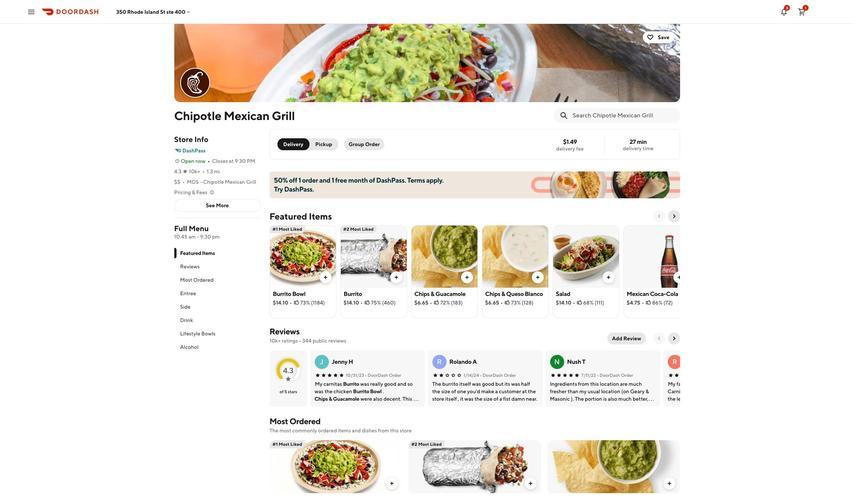 Task type: describe. For each thing, give the bounding box(es) containing it.
1 horizontal spatial burrito image
[[409, 440, 542, 493]]

1 vertical spatial chips & guacamole image
[[548, 440, 681, 493]]

previous image
[[657, 336, 663, 341]]

next image
[[672, 336, 678, 341]]

add item to cart image for "mexican coca-cola" image
[[677, 274, 683, 280]]

1 vertical spatial burrito bowl image
[[270, 440, 403, 493]]

0 vertical spatial burrito image
[[341, 225, 407, 288]]

chips & queso blanco image
[[483, 225, 549, 288]]

add item to cart image for the bottommost chips & guacamole image
[[667, 481, 673, 487]]

open menu image
[[27, 7, 36, 16]]

mexican coca-cola image
[[624, 225, 690, 288]]



Task type: locate. For each thing, give the bounding box(es) containing it.
heading
[[270, 210, 332, 222]]

add item to cart image for chips & queso blanco image
[[535, 274, 541, 280]]

add item to cart image for salad image
[[606, 274, 612, 280]]

0 vertical spatial chips & guacamole image
[[412, 225, 478, 288]]

previous button of carousel image
[[657, 213, 663, 219]]

0 vertical spatial burrito bowl image
[[270, 225, 336, 288]]

add item to cart image for the top burrito bowl "image"
[[323, 274, 329, 280]]

0 horizontal spatial burrito image
[[341, 225, 407, 288]]

1 items, open order cart image
[[798, 7, 807, 16]]

add item to cart image for the topmost "burrito" image
[[393, 274, 399, 280]]

1 vertical spatial burrito image
[[409, 440, 542, 493]]

chipotle mexican grill image
[[174, 24, 681, 102], [181, 69, 209, 97]]

Item Search search field
[[573, 111, 675, 120]]

1 horizontal spatial chips & guacamole image
[[548, 440, 681, 493]]

add item to cart image for the leftmost chips & guacamole image
[[464, 274, 470, 280]]

add item to cart image
[[535, 274, 541, 280], [606, 274, 612, 280], [677, 274, 683, 280], [528, 481, 534, 487], [667, 481, 673, 487]]

add item to cart image for the rightmost "burrito" image
[[528, 481, 534, 487]]

burrito bowl image
[[270, 225, 336, 288], [270, 440, 403, 493]]

salad image
[[553, 225, 619, 288]]

burrito image
[[341, 225, 407, 288], [409, 440, 542, 493]]

notification bell image
[[780, 7, 789, 16]]

0 horizontal spatial chips & guacamole image
[[412, 225, 478, 288]]

next button of carousel image
[[672, 213, 678, 219]]

chips & guacamole image
[[412, 225, 478, 288], [548, 440, 681, 493]]

add item to cart image for the bottom burrito bowl "image"
[[389, 481, 395, 487]]

None radio
[[278, 138, 310, 150], [305, 138, 338, 150], [278, 138, 310, 150], [305, 138, 338, 150]]

order methods option group
[[278, 138, 338, 150]]

add item to cart image
[[323, 274, 329, 280], [393, 274, 399, 280], [464, 274, 470, 280], [389, 481, 395, 487]]



Task type: vqa. For each thing, say whether or not it's contained in the screenshot.
ORDER METHODS option group
yes



